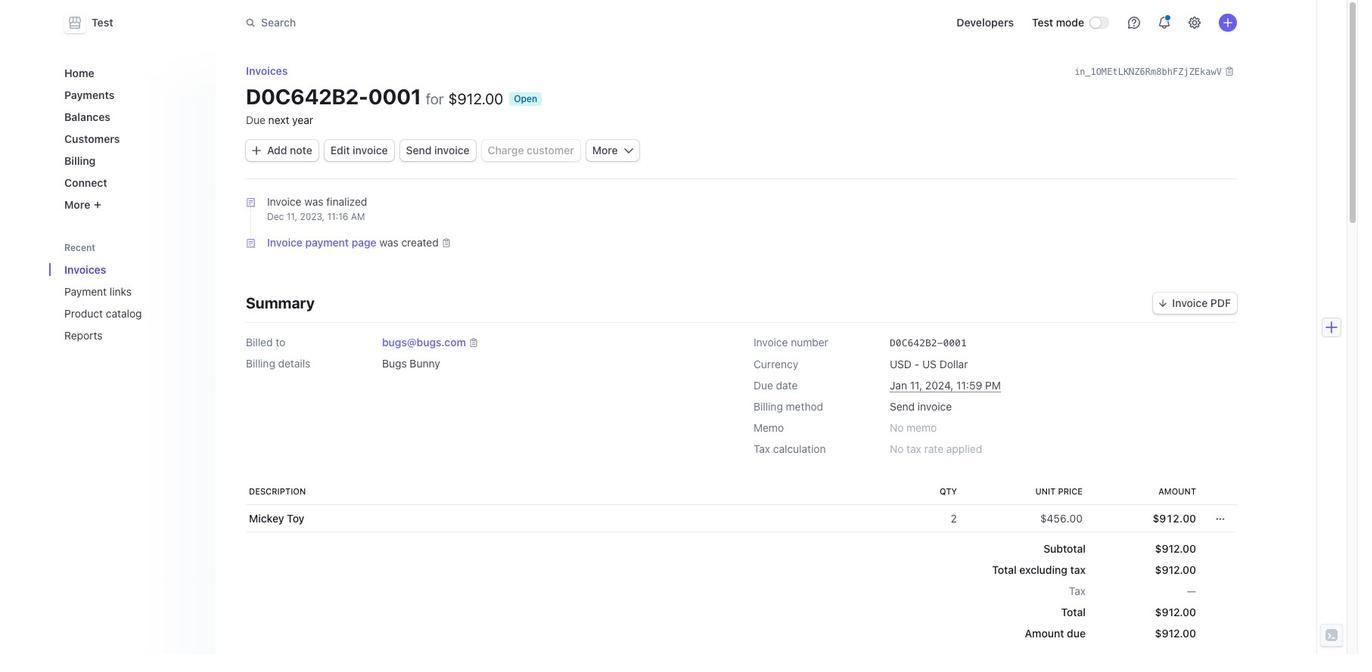 Task type: vqa. For each thing, say whether or not it's contained in the screenshot.


Task type: describe. For each thing, give the bounding box(es) containing it.
2
[[951, 513, 958, 526]]

developers
[[957, 16, 1014, 29]]

billing for billing
[[64, 154, 96, 167]]

payments link
[[58, 83, 204, 107]]

reports link
[[58, 323, 182, 348]]

test button
[[64, 12, 128, 33]]

svg image
[[252, 146, 261, 155]]

more inside popup button
[[593, 144, 618, 157]]

recent
[[64, 242, 95, 254]]

customer
[[527, 144, 574, 157]]

total excluding tax
[[993, 564, 1086, 577]]

11, inside invoice was finalized dec 11, 2023, 11:16 am
[[287, 211, 298, 223]]

description
[[249, 487, 306, 497]]

edit invoice button
[[325, 140, 394, 161]]

no tax rate applied
[[890, 443, 983, 456]]

recent element
[[49, 257, 216, 348]]

was inside invoice was finalized dec 11, 2023, 11:16 am
[[305, 195, 324, 208]]

total for total
[[1062, 607, 1086, 620]]

toy
[[287, 513, 305, 526]]

due for due date
[[754, 380, 774, 392]]

invoice for send invoice button
[[435, 144, 470, 157]]

payment links link
[[58, 279, 182, 304]]

mickey toy
[[249, 513, 305, 526]]

pdf
[[1211, 297, 1232, 310]]

usd
[[890, 358, 912, 371]]

bugs bunny
[[382, 358, 440, 370]]

mickey
[[249, 513, 284, 526]]

payment links
[[64, 285, 132, 298]]

jan
[[890, 380, 908, 392]]

recent navigation links element
[[49, 235, 216, 348]]

unit
[[1036, 487, 1056, 497]]

1 horizontal spatial svg image
[[1217, 515, 1226, 524]]

home link
[[58, 61, 204, 86]]

details
[[278, 358, 311, 370]]

payment
[[305, 236, 349, 249]]

notifications image
[[1159, 17, 1171, 29]]

$912.00 for subtotal
[[1156, 543, 1197, 556]]

dec
[[267, 211, 284, 223]]

test for test
[[92, 16, 113, 29]]

core navigation links element
[[58, 61, 204, 217]]

amount for amount
[[1159, 487, 1197, 497]]

reports
[[64, 329, 103, 342]]

1 vertical spatial invoices link
[[58, 257, 182, 282]]

1 horizontal spatial invoices link
[[246, 64, 288, 77]]

connect link
[[58, 170, 204, 195]]

billing link
[[58, 148, 204, 173]]

next
[[269, 114, 289, 126]]

invoice for invoice number
[[754, 336, 788, 349]]

add note
[[267, 144, 312, 157]]

test mode
[[1033, 16, 1085, 29]]

2024,
[[926, 380, 954, 392]]

to
[[276, 336, 286, 349]]

invoice pdf
[[1173, 297, 1232, 310]]

payment
[[64, 285, 107, 298]]

invoice for 'edit invoice' button
[[353, 144, 388, 157]]

2023,
[[300, 211, 325, 223]]

pin to navigation image
[[190, 308, 202, 320]]

product catalog
[[64, 307, 142, 320]]

links
[[110, 285, 132, 298]]

1 horizontal spatial tax
[[1071, 564, 1086, 577]]

more button
[[587, 140, 639, 161]]

currency
[[754, 358, 799, 371]]

catalog
[[106, 307, 142, 320]]

invoice number
[[754, 336, 829, 349]]

jan 11, 2024, 11:59 pm button
[[890, 379, 1001, 394]]

billing method
[[754, 401, 824, 414]]

-
[[915, 358, 920, 371]]

billing details
[[246, 358, 311, 370]]

usd - us dollar
[[890, 358, 969, 371]]

open
[[514, 93, 538, 104]]

0001 for d0c642b2-0001
[[944, 338, 967, 349]]

billed to
[[246, 336, 286, 349]]

product catalog link
[[58, 301, 182, 326]]

date
[[776, 380, 798, 392]]

invoice pdf button
[[1154, 293, 1238, 314]]

pin to navigation image for invoices
[[190, 264, 202, 276]]

billing for billing method
[[754, 401, 783, 414]]

connect
[[64, 176, 107, 189]]

11:59
[[957, 380, 983, 392]]

11:16
[[327, 211, 349, 223]]

no memo
[[890, 422, 937, 435]]

1 vertical spatial send invoice
[[890, 401, 952, 414]]

customers
[[64, 132, 120, 145]]

send invoice button
[[400, 140, 476, 161]]

mode
[[1057, 16, 1085, 29]]

payments
[[64, 89, 115, 101]]

method
[[786, 401, 824, 414]]

tax calculation
[[754, 443, 826, 456]]



Task type: locate. For each thing, give the bounding box(es) containing it.
tax up due
[[1070, 585, 1086, 598]]

11, right jan
[[911, 380, 923, 392]]

unit price
[[1036, 487, 1083, 497]]

year
[[292, 114, 313, 126]]

tax
[[907, 443, 922, 456], [1071, 564, 1086, 577]]

invoice right the edit
[[353, 144, 388, 157]]

product
[[64, 307, 103, 320]]

1 horizontal spatial tax
[[1070, 585, 1086, 598]]

invoices link
[[246, 64, 288, 77], [58, 257, 182, 282]]

2 pin to navigation image from the top
[[190, 286, 202, 298]]

svg image inside more popup button
[[624, 146, 633, 155]]

invoice up dec
[[267, 195, 302, 208]]

no for no memo
[[890, 422, 904, 435]]

invoice for invoice was finalized dec 11, 2023, 11:16 am
[[267, 195, 302, 208]]

0 vertical spatial 0001
[[369, 84, 421, 109]]

no down no memo
[[890, 443, 904, 456]]

0 horizontal spatial send invoice
[[406, 144, 470, 157]]

charge customer button
[[482, 140, 580, 161]]

invoice payment page link
[[267, 235, 377, 251]]

1 vertical spatial invoices
[[64, 263, 106, 276]]

billing inside billing link
[[64, 154, 96, 167]]

charge customer
[[488, 144, 574, 157]]

0 vertical spatial no
[[890, 422, 904, 435]]

excluding
[[1020, 564, 1068, 577]]

send invoice up memo
[[890, 401, 952, 414]]

customers link
[[58, 126, 204, 151]]

0 horizontal spatial svg image
[[624, 146, 633, 155]]

billing
[[64, 154, 96, 167], [246, 358, 275, 370], [754, 401, 783, 414]]

0 horizontal spatial invoices link
[[58, 257, 182, 282]]

billing down billed
[[246, 358, 275, 370]]

rate
[[925, 443, 944, 456]]

0 horizontal spatial d0c642b2-
[[246, 84, 369, 109]]

0 vertical spatial 11,
[[287, 211, 298, 223]]

tax for tax
[[1070, 585, 1086, 598]]

1 horizontal spatial send invoice
[[890, 401, 952, 414]]

finalized
[[326, 195, 367, 208]]

0 vertical spatial was
[[305, 195, 324, 208]]

invoices up payment
[[64, 263, 106, 276]]

1 no from the top
[[890, 422, 904, 435]]

0 horizontal spatial billing
[[64, 154, 96, 167]]

note
[[290, 144, 312, 157]]

0 horizontal spatial due
[[246, 114, 266, 126]]

invoice inside invoice was finalized dec 11, 2023, 11:16 am
[[267, 195, 302, 208]]

amount due
[[1025, 628, 1086, 641]]

11, right dec
[[287, 211, 298, 223]]

1 pin to navigation image from the top
[[190, 264, 202, 276]]

1 vertical spatial d0c642b2-
[[890, 338, 944, 349]]

invoices link up links
[[58, 257, 182, 282]]

d0c642b2- for d0c642b2-0001 for
[[246, 84, 369, 109]]

developers link
[[951, 11, 1020, 35]]

1 horizontal spatial more
[[593, 144, 618, 157]]

test up home
[[92, 16, 113, 29]]

0 horizontal spatial test
[[92, 16, 113, 29]]

invoice was finalized dec 11, 2023, 11:16 am
[[267, 195, 367, 223]]

no left memo
[[890, 422, 904, 435]]

d0c642b2- up year
[[246, 84, 369, 109]]

am
[[351, 211, 365, 223]]

add
[[267, 144, 287, 157]]

more right customer
[[593, 144, 618, 157]]

invoice payment page was created
[[267, 236, 439, 249]]

0 horizontal spatial invoices
[[64, 263, 106, 276]]

settings image
[[1189, 17, 1201, 29]]

calculation
[[774, 443, 826, 456]]

was up 2023, in the top left of the page
[[305, 195, 324, 208]]

created
[[402, 236, 439, 249]]

1 horizontal spatial invoices
[[246, 64, 288, 77]]

0 horizontal spatial send
[[406, 144, 432, 157]]

0 horizontal spatial tax
[[754, 443, 771, 456]]

clear history image
[[190, 243, 199, 252]]

send invoice
[[406, 144, 470, 157], [890, 401, 952, 414]]

1 horizontal spatial due
[[754, 380, 774, 392]]

pin to navigation image
[[190, 264, 202, 276], [190, 286, 202, 298], [190, 330, 202, 342]]

page
[[352, 236, 377, 249]]

jan 11, 2024, 11:59 pm
[[890, 380, 1001, 392]]

total for total excluding tax
[[993, 564, 1017, 577]]

$912.00
[[449, 90, 504, 107], [1153, 513, 1197, 526], [1156, 543, 1197, 556], [1156, 564, 1197, 577], [1156, 607, 1197, 620], [1156, 628, 1197, 641]]

Search text field
[[237, 9, 664, 37]]

2 vertical spatial pin to navigation image
[[190, 330, 202, 342]]

1 vertical spatial 0001
[[944, 338, 967, 349]]

2 test from the left
[[1033, 16, 1054, 29]]

d0c642b2- for d0c642b2-0001
[[890, 338, 944, 349]]

send invoice inside button
[[406, 144, 470, 157]]

$912.00 for amount due
[[1156, 628, 1197, 641]]

send invoice down for
[[406, 144, 470, 157]]

edit invoice
[[331, 144, 388, 157]]

pin to navigation image down clear history icon on the left top of the page
[[190, 264, 202, 276]]

1 vertical spatial send
[[890, 401, 915, 414]]

1 horizontal spatial 0001
[[944, 338, 967, 349]]

11, inside jan 11, 2024, 11:59 pm button
[[911, 380, 923, 392]]

0 vertical spatial total
[[993, 564, 1017, 577]]

memo
[[907, 422, 937, 435]]

more down connect
[[64, 198, 90, 211]]

2 vertical spatial billing
[[754, 401, 783, 414]]

edit
[[331, 144, 350, 157]]

more inside button
[[64, 198, 90, 211]]

1 horizontal spatial test
[[1033, 16, 1054, 29]]

1 horizontal spatial d0c642b2-
[[890, 338, 944, 349]]

0 vertical spatial invoices
[[246, 64, 288, 77]]

$456.00
[[1041, 513, 1083, 526]]

invoice left charge
[[435, 144, 470, 157]]

search
[[261, 16, 296, 29]]

invoice
[[267, 195, 302, 208], [267, 236, 303, 249], [1173, 297, 1208, 310], [754, 336, 788, 349]]

billing for billing details
[[246, 358, 275, 370]]

tax down memo
[[754, 443, 771, 456]]

d0c642b2-
[[246, 84, 369, 109], [890, 338, 944, 349]]

0 vertical spatial due
[[246, 114, 266, 126]]

1 vertical spatial total
[[1062, 607, 1086, 620]]

1 horizontal spatial total
[[1062, 607, 1086, 620]]

1 horizontal spatial was
[[380, 236, 399, 249]]

help image
[[1129, 17, 1141, 29]]

3 pin to navigation image from the top
[[190, 330, 202, 342]]

0 vertical spatial svg image
[[624, 146, 633, 155]]

was
[[305, 195, 324, 208], [380, 236, 399, 249]]

0 vertical spatial d0c642b2-
[[246, 84, 369, 109]]

invoice inside button
[[1173, 297, 1208, 310]]

1 vertical spatial due
[[754, 380, 774, 392]]

0 horizontal spatial invoice
[[353, 144, 388, 157]]

total up due
[[1062, 607, 1086, 620]]

tax for tax calculation
[[754, 443, 771, 456]]

pm
[[986, 380, 1001, 392]]

1 test from the left
[[92, 16, 113, 29]]

0 vertical spatial billing
[[64, 154, 96, 167]]

0001 left for
[[369, 84, 421, 109]]

1 vertical spatial was
[[380, 236, 399, 249]]

1 vertical spatial 11,
[[911, 380, 923, 392]]

send inside button
[[406, 144, 432, 157]]

no
[[890, 422, 904, 435], [890, 443, 904, 456]]

invoice for invoice pdf
[[1173, 297, 1208, 310]]

bugs
[[382, 358, 407, 370]]

due date
[[754, 380, 798, 392]]

0 horizontal spatial total
[[993, 564, 1017, 577]]

invoices link down search
[[246, 64, 288, 77]]

pin to navigation image down pin to navigation image
[[190, 330, 202, 342]]

0 vertical spatial send
[[406, 144, 432, 157]]

dollar
[[940, 358, 969, 371]]

send down for
[[406, 144, 432, 157]]

$912.00 for total excluding tax
[[1156, 564, 1197, 577]]

bugs@bugs.com link
[[382, 336, 466, 351]]

pin to navigation image for reports
[[190, 330, 202, 342]]

amount for amount due
[[1025, 628, 1065, 641]]

0 vertical spatial send invoice
[[406, 144, 470, 157]]

0 horizontal spatial 11,
[[287, 211, 298, 223]]

1 vertical spatial tax
[[1071, 564, 1086, 577]]

tax down subtotal
[[1071, 564, 1086, 577]]

invoice inside button
[[353, 144, 388, 157]]

2 no from the top
[[890, 443, 904, 456]]

number
[[791, 336, 829, 349]]

0 horizontal spatial was
[[305, 195, 324, 208]]

Search search field
[[237, 9, 664, 37]]

total left the excluding
[[993, 564, 1017, 577]]

test inside button
[[92, 16, 113, 29]]

due for due next year
[[246, 114, 266, 126]]

applied
[[947, 443, 983, 456]]

1 horizontal spatial invoice
[[435, 144, 470, 157]]

price
[[1059, 487, 1083, 497]]

due next year
[[246, 114, 313, 126]]

invoice for invoice payment page was created
[[267, 236, 303, 249]]

1 vertical spatial no
[[890, 443, 904, 456]]

memo
[[754, 422, 784, 435]]

0 vertical spatial invoices link
[[246, 64, 288, 77]]

send down jan
[[890, 401, 915, 414]]

invoice left 'pdf'
[[1173, 297, 1208, 310]]

billing up memo
[[754, 401, 783, 414]]

send
[[406, 144, 432, 157], [890, 401, 915, 414]]

in_1ometlknz6rm8bhfzjzekawv button
[[1075, 64, 1235, 79]]

pin to navigation image up pin to navigation image
[[190, 286, 202, 298]]

svg image
[[624, 146, 633, 155], [1217, 515, 1226, 524]]

pin to navigation image for payment links
[[190, 286, 202, 298]]

0 vertical spatial amount
[[1159, 487, 1197, 497]]

0 horizontal spatial tax
[[907, 443, 922, 456]]

0 horizontal spatial more
[[64, 198, 90, 211]]

no for no tax rate applied
[[890, 443, 904, 456]]

1 horizontal spatial amount
[[1159, 487, 1197, 497]]

0001 up the dollar
[[944, 338, 967, 349]]

2 horizontal spatial invoice
[[918, 401, 952, 414]]

0 vertical spatial tax
[[907, 443, 922, 456]]

due
[[246, 114, 266, 126], [754, 380, 774, 392]]

invoice down dec
[[267, 236, 303, 249]]

due left date
[[754, 380, 774, 392]]

1 vertical spatial billing
[[246, 358, 275, 370]]

1 vertical spatial amount
[[1025, 628, 1065, 641]]

was right page at the left top of the page
[[380, 236, 399, 249]]

0 horizontal spatial amount
[[1025, 628, 1065, 641]]

bunny
[[410, 358, 440, 370]]

test for test mode
[[1033, 16, 1054, 29]]

summary
[[246, 295, 315, 312]]

invoice up currency
[[754, 336, 788, 349]]

home
[[64, 67, 94, 79]]

invoice down 2024,
[[918, 401, 952, 414]]

2 horizontal spatial billing
[[754, 401, 783, 414]]

due left next
[[246, 114, 266, 126]]

0001 for d0c642b2-0001 for
[[369, 84, 421, 109]]

tax left rate at the bottom of page
[[907, 443, 922, 456]]

0 vertical spatial tax
[[754, 443, 771, 456]]

due
[[1067, 628, 1086, 641]]

d0c642b2-0001
[[890, 338, 967, 349]]

invoice inside button
[[435, 144, 470, 157]]

qty
[[940, 487, 958, 497]]

1 vertical spatial more
[[64, 198, 90, 211]]

1 vertical spatial svg image
[[1217, 515, 1226, 524]]

test left 'mode'
[[1033, 16, 1054, 29]]

0 vertical spatial pin to navigation image
[[190, 264, 202, 276]]

amount
[[1159, 487, 1197, 497], [1025, 628, 1065, 641]]

1 horizontal spatial 11,
[[911, 380, 923, 392]]

more button
[[58, 192, 204, 217]]

—
[[1188, 585, 1197, 598]]

invoices down search
[[246, 64, 288, 77]]

1 vertical spatial pin to navigation image
[[190, 286, 202, 298]]

billed
[[246, 336, 273, 349]]

invoice
[[353, 144, 388, 157], [435, 144, 470, 157], [918, 401, 952, 414]]

balances
[[64, 111, 111, 123]]

add note button
[[246, 140, 319, 161]]

us
[[923, 358, 937, 371]]

$912.00 for total
[[1156, 607, 1197, 620]]

1 horizontal spatial send
[[890, 401, 915, 414]]

test
[[92, 16, 113, 29], [1033, 16, 1054, 29]]

subtotal
[[1044, 543, 1086, 556]]

charge
[[488, 144, 524, 157]]

billing up connect
[[64, 154, 96, 167]]

invoices
[[246, 64, 288, 77], [64, 263, 106, 276]]

balances link
[[58, 104, 204, 129]]

0001
[[369, 84, 421, 109], [944, 338, 967, 349]]

bugs@bugs.com
[[382, 336, 466, 349]]

1 vertical spatial tax
[[1070, 585, 1086, 598]]

0 horizontal spatial 0001
[[369, 84, 421, 109]]

1 horizontal spatial billing
[[246, 358, 275, 370]]

0 vertical spatial more
[[593, 144, 618, 157]]

invoices inside recent element
[[64, 263, 106, 276]]

d0c642b2- up the -
[[890, 338, 944, 349]]



